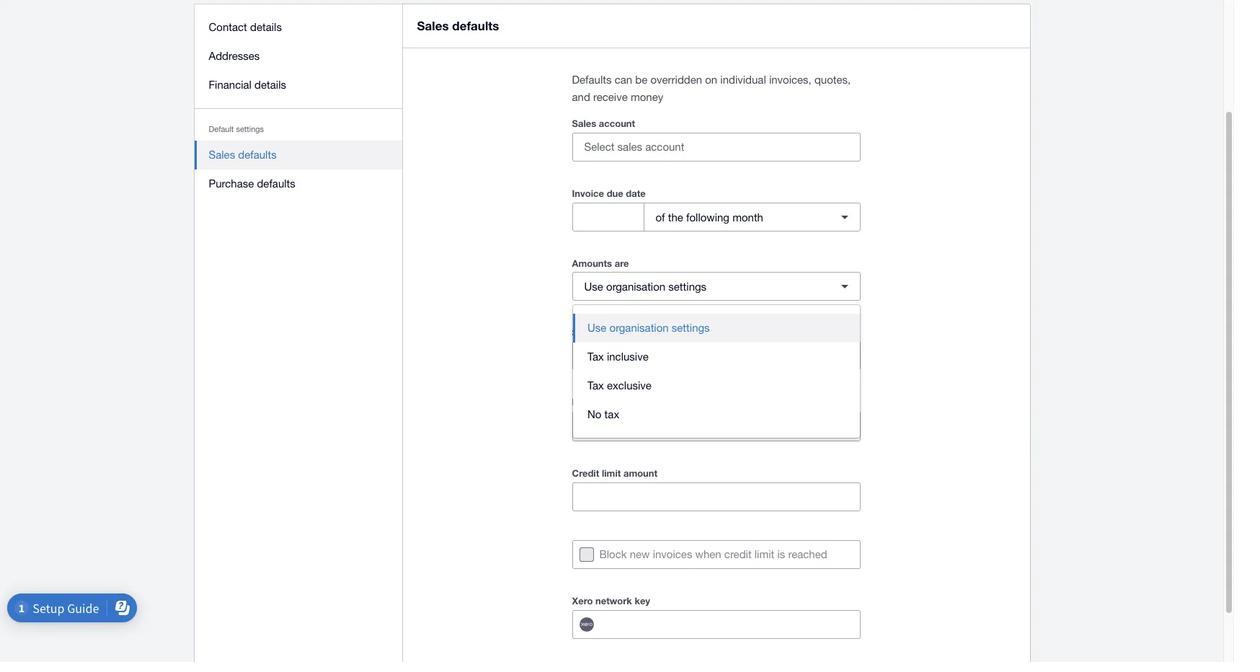 Task type: vqa. For each thing, say whether or not it's contained in the screenshot.
More line item options Icon
no



Task type: describe. For each thing, give the bounding box(es) containing it.
the
[[668, 211, 684, 223]]

purchase
[[209, 177, 254, 190]]

no
[[588, 408, 602, 420]]

contact
[[209, 21, 247, 33]]

amounts
[[572, 257, 612, 269]]

discount
[[572, 396, 612, 407]]

amount
[[624, 467, 658, 479]]

1 horizontal spatial limit
[[755, 548, 775, 560]]

financial details
[[209, 79, 286, 91]]

tax inclusive button
[[573, 343, 860, 371]]

financial
[[209, 79, 252, 91]]

individual
[[721, 74, 766, 86]]

on
[[705, 74, 718, 86]]

reached
[[789, 548, 828, 560]]

sales defaults button
[[194, 141, 403, 169]]

use organisation settings inside button
[[588, 322, 710, 334]]

month
[[733, 211, 764, 223]]

xero network key
[[572, 595, 651, 607]]

settings for use organisation settings button
[[672, 322, 710, 334]]

financial details button
[[194, 71, 403, 100]]

defaults
[[572, 74, 612, 86]]

block
[[600, 548, 627, 560]]

inclusive
[[607, 350, 649, 363]]

receive
[[593, 91, 628, 103]]

due
[[607, 188, 624, 199]]

use for amounts
[[585, 280, 604, 292]]

addresses button
[[194, 42, 403, 71]]

new
[[630, 548, 650, 560]]

credit
[[572, 467, 600, 479]]

organisation for amounts are
[[607, 280, 666, 292]]

following
[[687, 211, 730, 223]]

0 vertical spatial sales defaults
[[417, 18, 499, 33]]

sales account
[[572, 118, 635, 129]]

are
[[615, 257, 629, 269]]

amounts are
[[572, 257, 629, 269]]

tax for no tax
[[605, 408, 620, 420]]

defaults for purchase defaults button
[[257, 177, 296, 190]]

list box containing use organisation settings
[[573, 305, 860, 438]]

0 horizontal spatial limit
[[602, 467, 621, 479]]

default
[[209, 125, 234, 133]]

tax inclusive
[[588, 350, 649, 363]]

account
[[599, 118, 635, 129]]

credit limit amount
[[572, 467, 658, 479]]

invoice due date
[[572, 188, 646, 199]]

use inside button
[[588, 322, 607, 334]]

of
[[656, 211, 665, 223]]

purchase defaults
[[209, 177, 296, 190]]

tax for tax exclusive
[[588, 379, 604, 392]]

none number field inside invoice due date group
[[573, 203, 644, 231]]

Xero network key field
[[607, 611, 860, 638]]

key
[[635, 595, 651, 607]]

quotes,
[[815, 74, 851, 86]]

defaults for sales defaults button
[[238, 149, 277, 161]]

default settings
[[209, 125, 264, 133]]

use organisation settings for tax
[[585, 349, 707, 362]]

settings for use organisation settings popup button related to amounts are
[[669, 280, 707, 292]]

settings for use organisation settings popup button related to sales tax
[[669, 349, 707, 362]]



Task type: locate. For each thing, give the bounding box(es) containing it.
tax up discount
[[588, 379, 604, 392]]

purchase defaults button
[[194, 169, 403, 198]]

sales inside button
[[209, 149, 235, 161]]

settings up 'tax inclusive' button
[[672, 322, 710, 334]]

1 vertical spatial details
[[255, 79, 286, 91]]

use organisation settings button up the tax exclusive button
[[572, 341, 861, 370]]

settings down use organisation settings button
[[669, 349, 707, 362]]

date
[[626, 188, 646, 199]]

details down the addresses button
[[255, 79, 286, 91]]

use organisation settings for are
[[585, 280, 707, 292]]

2 vertical spatial use
[[585, 349, 604, 362]]

use organisation settings button for sales tax
[[572, 341, 861, 370]]

be
[[636, 74, 648, 86]]

1 vertical spatial tax
[[605, 408, 620, 420]]

tax exclusive button
[[573, 371, 860, 400]]

organisation inside button
[[610, 322, 669, 334]]

contact details button
[[194, 13, 403, 42]]

1 vertical spatial defaults
[[238, 149, 277, 161]]

1 use organisation settings button from the top
[[572, 272, 861, 301]]

organisation for sales tax
[[607, 349, 666, 362]]

details inside contact details button
[[250, 21, 282, 33]]

0 vertical spatial tax
[[599, 327, 613, 338]]

tax inside 'tax inclusive' button
[[588, 350, 604, 363]]

None number field
[[573, 203, 644, 231]]

tax inside button
[[605, 408, 620, 420]]

use organisation settings button
[[573, 314, 860, 343]]

1 horizontal spatial sales defaults
[[417, 18, 499, 33]]

organisation up inclusive on the bottom of the page
[[610, 322, 669, 334]]

settings
[[236, 125, 264, 133], [669, 280, 707, 292], [672, 322, 710, 334], [669, 349, 707, 362]]

settings right default at the top left
[[236, 125, 264, 133]]

use organisation settings up inclusive on the bottom of the page
[[588, 322, 710, 334]]

group containing use organisation settings
[[573, 305, 860, 438]]

tax
[[599, 327, 613, 338], [605, 408, 620, 420]]

group
[[573, 305, 860, 438]]

use for sales
[[585, 349, 604, 362]]

2 vertical spatial organisation
[[607, 349, 666, 362]]

of the following month
[[656, 211, 764, 223]]

defaults
[[452, 18, 499, 33], [238, 149, 277, 161], [257, 177, 296, 190]]

0 vertical spatial details
[[250, 21, 282, 33]]

use up tax inclusive
[[588, 322, 607, 334]]

of the following month button
[[644, 203, 861, 231]]

when
[[696, 548, 722, 560]]

block new invoices when credit limit is reached
[[600, 548, 828, 560]]

1 vertical spatial tax
[[588, 379, 604, 392]]

and
[[572, 91, 591, 103]]

1 tax from the top
[[588, 350, 604, 363]]

1 vertical spatial sales defaults
[[209, 149, 277, 161]]

2 tax from the top
[[588, 379, 604, 392]]

0 vertical spatial defaults
[[452, 18, 499, 33]]

1 vertical spatial use organisation settings
[[588, 322, 710, 334]]

tax up tax inclusive
[[599, 327, 613, 338]]

tax
[[588, 350, 604, 363], [588, 379, 604, 392]]

no tax button
[[573, 400, 860, 429]]

1 vertical spatial organisation
[[610, 322, 669, 334]]

sales tax
[[572, 327, 613, 338]]

Sales account field
[[573, 133, 860, 161]]

defaults can be overridden on individual invoices, quotes, and receive money
[[572, 74, 851, 103]]

network
[[596, 595, 632, 607]]

1 vertical spatial use
[[588, 322, 607, 334]]

invoices,
[[769, 74, 812, 86]]

2 use organisation settings button from the top
[[572, 341, 861, 370]]

invoices
[[653, 548, 693, 560]]

details right contact
[[250, 21, 282, 33]]

can
[[615, 74, 633, 86]]

credit
[[725, 548, 752, 560]]

menu
[[194, 4, 403, 207]]

use down sales tax
[[585, 349, 604, 362]]

menu containing contact details
[[194, 4, 403, 207]]

addresses
[[209, 50, 260, 62]]

limit right credit
[[602, 467, 621, 479]]

tax down sales tax
[[588, 350, 604, 363]]

Discount number field
[[573, 413, 831, 440]]

tax inside the tax exclusive button
[[588, 379, 604, 392]]

1 vertical spatial use organisation settings button
[[572, 341, 861, 370]]

0 vertical spatial use organisation settings button
[[572, 272, 861, 301]]

invoice due date group
[[572, 203, 861, 231]]

money
[[631, 91, 664, 103]]

use organisation settings button
[[572, 272, 861, 301], [572, 341, 861, 370]]

limit
[[602, 467, 621, 479], [755, 548, 775, 560]]

details inside the financial details "button"
[[255, 79, 286, 91]]

use organisation settings
[[585, 280, 707, 292], [588, 322, 710, 334], [585, 349, 707, 362]]

sales
[[417, 18, 449, 33], [572, 118, 597, 129], [209, 149, 235, 161], [572, 327, 597, 338]]

details
[[250, 21, 282, 33], [255, 79, 286, 91]]

1 vertical spatial limit
[[755, 548, 775, 560]]

Credit limit amount number field
[[573, 483, 860, 511]]

limit left 'is'
[[755, 548, 775, 560]]

0 vertical spatial limit
[[602, 467, 621, 479]]

invoice
[[572, 188, 604, 199]]

0 vertical spatial tax
[[588, 350, 604, 363]]

use down amounts
[[585, 280, 604, 292]]

use organisation settings button for amounts are
[[572, 272, 861, 301]]

0 vertical spatial use organisation settings
[[585, 280, 707, 292]]

2 vertical spatial defaults
[[257, 177, 296, 190]]

settings inside button
[[672, 322, 710, 334]]

settings up use organisation settings button
[[669, 280, 707, 292]]

tax for sales tax
[[599, 327, 613, 338]]

use organisation settings down are
[[585, 280, 707, 292]]

0 vertical spatial use
[[585, 280, 604, 292]]

tax right 'no'
[[605, 408, 620, 420]]

organisation
[[607, 280, 666, 292], [610, 322, 669, 334], [607, 349, 666, 362]]

exclusive
[[607, 379, 652, 392]]

details for contact details
[[250, 21, 282, 33]]

organisation up exclusive
[[607, 349, 666, 362]]

xero
[[572, 595, 593, 607]]

is
[[778, 548, 786, 560]]

overridden
[[651, 74, 702, 86]]

use organisation settings button up use organisation settings button
[[572, 272, 861, 301]]

2 vertical spatial use organisation settings
[[585, 349, 707, 362]]

contact details
[[209, 21, 282, 33]]

tax for tax inclusive
[[588, 350, 604, 363]]

0 horizontal spatial sales defaults
[[209, 149, 277, 161]]

list box
[[573, 305, 860, 438]]

use
[[585, 280, 604, 292], [588, 322, 607, 334], [585, 349, 604, 362]]

organisation down are
[[607, 280, 666, 292]]

0 vertical spatial organisation
[[607, 280, 666, 292]]

no tax
[[588, 408, 620, 420]]

sales defaults inside button
[[209, 149, 277, 161]]

details for financial details
[[255, 79, 286, 91]]

sales defaults
[[417, 18, 499, 33], [209, 149, 277, 161]]

use organisation settings up exclusive
[[585, 349, 707, 362]]

tax exclusive
[[588, 379, 652, 392]]



